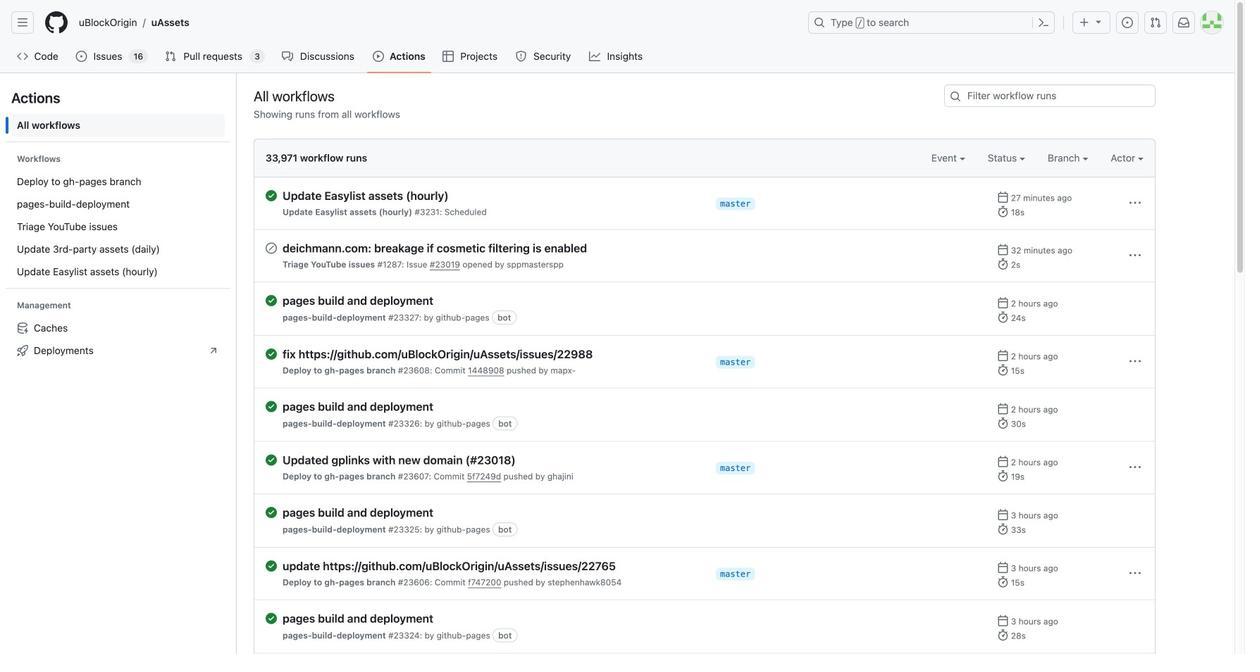 Task type: locate. For each thing, give the bounding box(es) containing it.
None search field
[[944, 85, 1156, 107]]

3 run duration image from the top
[[997, 365, 1009, 376]]

completed successfully image
[[266, 455, 277, 466], [266, 507, 277, 519], [266, 561, 277, 572]]

calendar image for seventh run duration image from the bottom of the page
[[997, 297, 1009, 309]]

5 run duration image from the top
[[997, 471, 1009, 482]]

1 completed successfully image from the top
[[266, 190, 277, 202]]

1 completed successfully image from the top
[[266, 455, 277, 466]]

notifications image
[[1178, 17, 1190, 28]]

1 vertical spatial show options image
[[1130, 462, 1141, 473]]

3 completed successfully image from the top
[[266, 349, 277, 360]]

completed successfully image for fifth run duration image from the bottom
[[266, 401, 277, 413]]

4 calendar image from the top
[[997, 615, 1009, 627]]

triangle down image
[[1093, 16, 1104, 27]]

table image
[[442, 51, 454, 62]]

1 run duration image from the top
[[997, 206, 1009, 217]]

3 calendar image from the top
[[997, 350, 1009, 362]]

0 horizontal spatial issue opened image
[[76, 51, 87, 62]]

completed successfully image for 8th run duration image from the top
[[266, 613, 277, 625]]

1 calendar image from the top
[[997, 244, 1009, 255]]

2 calendar image from the top
[[997, 456, 1009, 468]]

show options image
[[1130, 198, 1141, 209], [1130, 462, 1141, 473]]

issue opened image left git pull request image
[[1122, 17, 1133, 28]]

3 calendar image from the top
[[997, 509, 1009, 521]]

3 show options image from the top
[[1130, 568, 1141, 579]]

1 vertical spatial show options image
[[1130, 356, 1141, 367]]

2 calendar image from the top
[[997, 297, 1009, 309]]

2 completed successfully image from the top
[[266, 295, 277, 307]]

8 run duration image from the top
[[997, 630, 1009, 641]]

0 vertical spatial completed successfully image
[[266, 455, 277, 466]]

1 show options image from the top
[[1130, 198, 1141, 209]]

list
[[73, 11, 800, 34], [11, 171, 225, 283], [11, 317, 225, 362]]

4 completed successfully image from the top
[[266, 401, 277, 413]]

2 vertical spatial list
[[11, 317, 225, 362]]

5 completed successfully image from the top
[[266, 613, 277, 625]]

plus image
[[1079, 17, 1090, 28]]

2 show options image from the top
[[1130, 356, 1141, 367]]

3 completed successfully image from the top
[[266, 561, 277, 572]]

1 vertical spatial issue opened image
[[76, 51, 87, 62]]

0 vertical spatial show options image
[[1130, 198, 1141, 209]]

issue opened image for git pull request image
[[1122, 17, 1133, 28]]

show options image for 6th run duration image from the bottom
[[1130, 356, 1141, 367]]

comment discussion image
[[282, 51, 293, 62]]

completed successfully image
[[266, 190, 277, 202], [266, 295, 277, 307], [266, 349, 277, 360], [266, 401, 277, 413], [266, 613, 277, 625]]

completed successfully image for show options image related to 6th run duration image from the bottom
[[266, 349, 277, 360]]

git pull request image
[[1150, 17, 1161, 28]]

0 vertical spatial show options image
[[1130, 250, 1141, 261]]

1 vertical spatial completed successfully image
[[266, 507, 277, 519]]

completed successfully image for 2nd run duration image from the bottom
[[266, 561, 277, 572]]

calendar image
[[997, 192, 1009, 203], [997, 297, 1009, 309], [997, 350, 1009, 362], [997, 403, 1009, 415], [997, 562, 1009, 574]]

calendar image for 5th run duration image
[[997, 456, 1009, 468]]

run duration image
[[997, 206, 1009, 217], [997, 312, 1009, 323], [997, 365, 1009, 376], [997, 418, 1009, 429], [997, 471, 1009, 482], [997, 524, 1009, 535], [997, 577, 1009, 588], [997, 630, 1009, 641]]

2 show options image from the top
[[1130, 462, 1141, 473]]

run duration image
[[997, 259, 1009, 270]]

2 completed successfully image from the top
[[266, 507, 277, 519]]

1 show options image from the top
[[1130, 250, 1141, 261]]

calendar image for 6th run duration image from the bottom
[[997, 350, 1009, 362]]

show options image
[[1130, 250, 1141, 261], [1130, 356, 1141, 367], [1130, 568, 1141, 579]]

4 calendar image from the top
[[997, 403, 1009, 415]]

calendar image for 1st run duration image
[[997, 192, 1009, 203]]

shield image
[[516, 51, 527, 62]]

issue opened image
[[1122, 17, 1133, 28], [76, 51, 87, 62]]

show options image for run duration icon
[[1130, 250, 1141, 261]]

issue opened image right code image
[[76, 51, 87, 62]]

1 calendar image from the top
[[997, 192, 1009, 203]]

2 vertical spatial completed successfully image
[[266, 561, 277, 572]]

0 vertical spatial issue opened image
[[1122, 17, 1133, 28]]

1 horizontal spatial issue opened image
[[1122, 17, 1133, 28]]

2 vertical spatial show options image
[[1130, 568, 1141, 579]]

5 calendar image from the top
[[997, 562, 1009, 574]]

skipped image
[[266, 243, 277, 254]]

show options image for 2nd run duration image from the bottom
[[1130, 568, 1141, 579]]

calendar image
[[997, 244, 1009, 255], [997, 456, 1009, 468], [997, 509, 1009, 521], [997, 615, 1009, 627]]



Task type: describe. For each thing, give the bounding box(es) containing it.
completed successfully image for 5th run duration image
[[266, 455, 277, 466]]

4 run duration image from the top
[[997, 418, 1009, 429]]

6 run duration image from the top
[[997, 524, 1009, 535]]

0 vertical spatial list
[[73, 11, 800, 34]]

completed successfully image for seventh run duration image from the bottom of the page
[[266, 295, 277, 307]]

show options image for 5th run duration image
[[1130, 462, 1141, 473]]

7 run duration image from the top
[[997, 577, 1009, 588]]

Filter workflow runs search field
[[944, 85, 1156, 107]]

git pull request image
[[165, 51, 176, 62]]

search image
[[950, 91, 961, 102]]

calendar image for 8th run duration image from the top
[[997, 615, 1009, 627]]

calendar image for fifth run duration image from the bottom
[[997, 403, 1009, 415]]

calendar image for 2nd run duration image from the bottom
[[997, 562, 1009, 574]]

issue opened image for git pull request icon
[[76, 51, 87, 62]]

play image
[[373, 51, 384, 62]]

homepage image
[[45, 11, 68, 34]]

calendar image for 6th run duration image
[[997, 509, 1009, 521]]

command palette image
[[1038, 17, 1049, 28]]

calendar image for run duration icon
[[997, 244, 1009, 255]]

code image
[[17, 51, 28, 62]]

show options image for 1st run duration image
[[1130, 198, 1141, 209]]

graph image
[[589, 51, 600, 62]]

1 vertical spatial list
[[11, 171, 225, 283]]

2 run duration image from the top
[[997, 312, 1009, 323]]



Task type: vqa. For each thing, say whether or not it's contained in the screenshot.
book "ICON"
no



